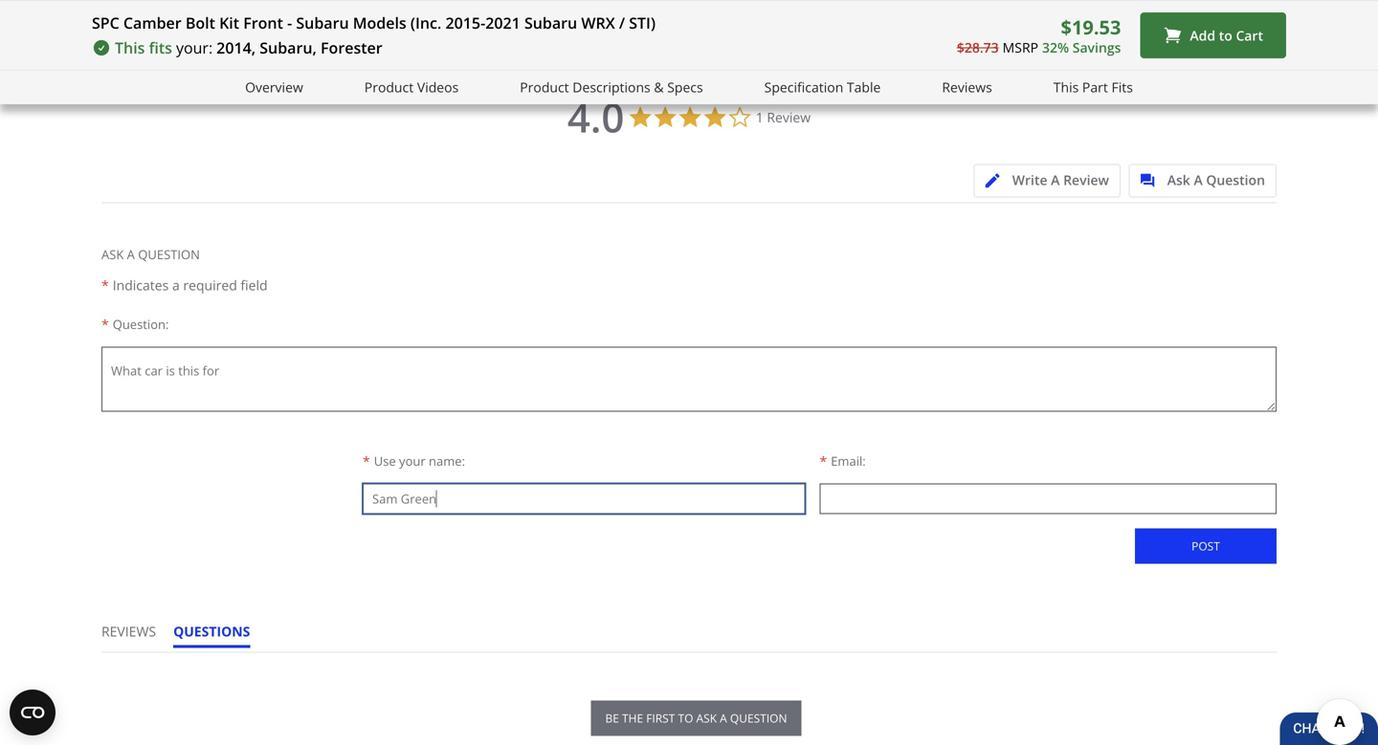 Task type: vqa. For each thing, say whether or not it's contained in the screenshot.
the right increase
no



Task type: describe. For each thing, give the bounding box(es) containing it.
write no frame image
[[985, 174, 1009, 188]]

product descriptions & specs link
[[520, 77, 703, 98]]

add to cart button
[[1140, 12, 1286, 58]]

write a review button
[[974, 164, 1121, 198]]

sti)
[[629, 12, 656, 33]]

fits
[[1112, 78, 1133, 96]]

1 review
[[756, 108, 811, 126]]

ask
[[1167, 171, 1190, 189]]

$19.53
[[1061, 14, 1121, 40]]

bolt
[[186, 12, 215, 33]]

this part fits
[[1053, 78, 1133, 96]]

required
[[183, 276, 237, 294]]

specification table
[[764, 78, 881, 96]]

be the first to ask a question button
[[591, 701, 802, 736]]

field
[[241, 276, 268, 294]]

product for product videos
[[364, 78, 414, 96]]

a for write
[[1051, 171, 1060, 189]]

reviews
[[101, 622, 156, 641]]

write
[[1012, 171, 1048, 189]]

your:
[[176, 37, 213, 58]]

use
[[374, 453, 396, 470]]

specification table link
[[764, 77, 881, 98]]

videos
[[417, 78, 459, 96]]

add to cart
[[1190, 26, 1263, 44]]

-
[[287, 12, 292, 33]]

2014,
[[216, 37, 256, 58]]

dialog image
[[1140, 174, 1164, 188]]

question
[[730, 710, 787, 726]]

table
[[847, 78, 881, 96]]

wrx
[[581, 12, 615, 33]]

the
[[622, 710, 643, 726]]

be the first to ask a question
[[605, 710, 787, 726]]

4.0
[[567, 89, 624, 144]]

specs
[[667, 78, 703, 96]]

question
[[138, 246, 200, 263]]

overview link
[[245, 77, 303, 98]]

&
[[654, 78, 664, 96]]

review inside dropdown button
[[1063, 171, 1109, 189]]

this fits your: 2014, subaru, forester
[[115, 37, 383, 58]]

1
[[756, 108, 763, 126]]

/
[[619, 12, 625, 33]]

4.0 star rating element
[[567, 89, 624, 144]]

product videos
[[364, 78, 459, 96]]

2015-
[[445, 12, 485, 33]]

32%
[[1042, 38, 1069, 56]]

specification
[[764, 78, 843, 96]]

cart
[[1236, 26, 1263, 44]]

savings
[[1073, 38, 1121, 56]]

product videos link
[[364, 77, 459, 98]]

* question:
[[101, 315, 169, 333]]

subaru,
[[260, 37, 317, 58]]

* email:
[[820, 452, 866, 470]]

this part fits link
[[1053, 77, 1133, 98]]

first
[[646, 710, 675, 726]]

$19.53 $28.73 msrp 32% savings
[[957, 14, 1121, 56]]

2021
[[485, 12, 520, 33]]

open widget image
[[10, 690, 56, 736]]

write a review
[[1012, 171, 1109, 189]]

spc
[[92, 12, 119, 33]]

ask a question button
[[1129, 164, 1277, 198]]



Task type: locate. For each thing, give the bounding box(es) containing it.
reviews
[[942, 78, 992, 96]]

this inside this part fits link
[[1053, 78, 1079, 96]]

a right ask
[[720, 710, 727, 726]]

this for this part fits
[[1053, 78, 1079, 96]]

fits
[[149, 37, 172, 58]]

questions
[[173, 622, 250, 641]]

* left use
[[363, 452, 370, 470]]

* left question:
[[101, 315, 109, 333]]

powered
[[1176, 53, 1231, 71]]

0 horizontal spatial product
[[364, 78, 414, 96]]

a
[[1051, 171, 1060, 189], [1194, 171, 1203, 189], [127, 246, 135, 263]]

2 product from the left
[[520, 78, 569, 96]]

product descriptions & specs
[[520, 78, 703, 96]]

a down "question"
[[172, 276, 180, 294]]

forester
[[321, 37, 383, 58]]

ask
[[696, 710, 717, 726]]

this left fits
[[115, 37, 145, 58]]

0 horizontal spatial this
[[115, 37, 145, 58]]

reviews link
[[942, 77, 992, 98]]

subaru right -
[[296, 12, 349, 33]]

* use your name:
[[363, 452, 465, 470]]

* for * question:
[[101, 315, 109, 333]]

this left 'part'
[[1053, 78, 1079, 96]]

* for * email:
[[820, 452, 827, 470]]

1 horizontal spatial a
[[1051, 171, 1060, 189]]

0 vertical spatial this
[[115, 37, 145, 58]]

1 vertical spatial a
[[720, 710, 727, 726]]

to inside add to cart button
[[1219, 26, 1232, 44]]

a
[[172, 276, 180, 294], [720, 710, 727, 726]]

this
[[115, 37, 145, 58], [1053, 78, 1079, 96]]

ask
[[101, 246, 124, 263]]

this for this fits your: 2014, subaru, forester
[[115, 37, 145, 58]]

a inside button
[[720, 710, 727, 726]]

question
[[1206, 171, 1265, 189]]

None button
[[1135, 529, 1277, 564]]

1 horizontal spatial product
[[520, 78, 569, 96]]

descriptions
[[573, 78, 651, 96]]

name:
[[429, 453, 465, 470]]

to left ask
[[678, 710, 693, 726]]

product for product descriptions & specs
[[520, 78, 569, 96]]

1 vertical spatial this
[[1053, 78, 1079, 96]]

* down ask
[[101, 276, 109, 294]]

0 horizontal spatial review
[[767, 108, 811, 126]]

product
[[364, 78, 414, 96], [520, 78, 569, 96]]

a inside dropdown button
[[1194, 171, 1203, 189]]

kit
[[219, 12, 239, 33]]

subaru left wrx
[[524, 12, 577, 33]]

0 horizontal spatial subaru
[[296, 12, 349, 33]]

your
[[399, 453, 426, 470]]

email:
[[831, 453, 866, 470]]

review
[[767, 108, 811, 126], [1063, 171, 1109, 189]]

powered by link
[[1176, 53, 1286, 77]]

0 horizontal spatial to
[[678, 710, 693, 726]]

powered by
[[1176, 53, 1253, 71]]

tab list
[[101, 622, 267, 652]]

2 subaru from the left
[[524, 12, 577, 33]]

tab panel
[[101, 202, 1277, 590]]

spc camber bolt kit front - subaru models (inc. 2015-2021 subaru wrx / sti)
[[92, 12, 656, 33]]

1 horizontal spatial review
[[1063, 171, 1109, 189]]

*
[[101, 276, 109, 294], [101, 315, 109, 333], [363, 452, 370, 470], [820, 452, 827, 470]]

indicates
[[113, 276, 169, 294]]

0 vertical spatial a
[[172, 276, 180, 294]]

product left descriptions
[[520, 78, 569, 96]]

review right '1'
[[767, 108, 811, 126]]

question:
[[113, 316, 169, 333]]

to inside be the first to ask a question button
[[678, 710, 693, 726]]

1 horizontal spatial subaru
[[524, 12, 577, 33]]

tab panel containing *
[[101, 202, 1277, 590]]

(inc.
[[410, 12, 442, 33]]

1 horizontal spatial this
[[1053, 78, 1079, 96]]

1 subaru from the left
[[296, 12, 349, 33]]

0 horizontal spatial a
[[127, 246, 135, 263]]

1 horizontal spatial to
[[1219, 26, 1232, 44]]

models
[[353, 12, 406, 33]]

a for ask
[[1194, 171, 1203, 189]]

* indicates a required field
[[101, 276, 268, 294]]

2 horizontal spatial a
[[1194, 171, 1203, 189]]

tab list containing reviews
[[101, 622, 267, 652]]

1 vertical spatial to
[[678, 710, 693, 726]]

1 vertical spatial review
[[1063, 171, 1109, 189]]

0 horizontal spatial a
[[172, 276, 180, 294]]

to right add
[[1219, 26, 1232, 44]]

None field
[[363, 484, 805, 514], [820, 484, 1277, 514], [363, 484, 805, 514], [820, 484, 1277, 514]]

be
[[605, 710, 619, 726]]

front
[[243, 12, 283, 33]]

0 vertical spatial review
[[767, 108, 811, 126]]

* for * indicates a required field
[[101, 276, 109, 294]]

part
[[1082, 78, 1108, 96]]

product left videos
[[364, 78, 414, 96]]

* left "email:"
[[820, 452, 827, 470]]

to
[[1219, 26, 1232, 44], [678, 710, 693, 726]]

by
[[1234, 53, 1249, 71]]

$28.73
[[957, 38, 999, 56]]

ask a question
[[101, 246, 200, 263]]

msrp
[[1003, 38, 1038, 56]]

* for * use your name:
[[363, 452, 370, 470]]

camber
[[123, 12, 182, 33]]

None text field
[[101, 347, 1277, 412]]

a inside dropdown button
[[1051, 171, 1060, 189]]

subaru
[[296, 12, 349, 33], [524, 12, 577, 33]]

1 product from the left
[[364, 78, 414, 96]]

a for ask
[[127, 246, 135, 263]]

review right write
[[1063, 171, 1109, 189]]

add
[[1190, 26, 1216, 44]]

0 vertical spatial to
[[1219, 26, 1232, 44]]

ask a question
[[1167, 171, 1265, 189]]

1 horizontal spatial a
[[720, 710, 727, 726]]

overview
[[245, 78, 303, 96]]



